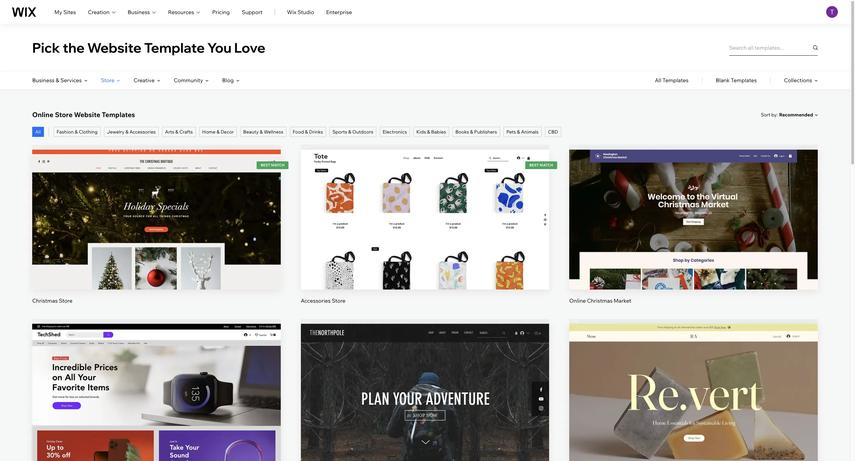 Task type: describe. For each thing, give the bounding box(es) containing it.
store for online store website templates
[[55, 110, 73, 119]]

arts
[[165, 129, 174, 135]]

blank templates
[[716, 77, 757, 84]]

online for online store website templates
[[32, 110, 53, 119]]

beauty
[[243, 129, 259, 135]]

cbd link
[[545, 127, 562, 137]]

love
[[234, 39, 266, 56]]

pricing link
[[212, 8, 230, 16]]

store for accessories store
[[332, 297, 346, 304]]

edit button for "online store website templates - christmas store" image
[[141, 202, 172, 218]]

online store website templates - christmas store image
[[32, 150, 281, 290]]

pick the website template you love
[[32, 39, 266, 56]]

my sites
[[54, 9, 76, 15]]

pets & animals link
[[504, 127, 542, 137]]

& for pets
[[517, 129, 520, 135]]

wix
[[287, 9, 297, 15]]

0 horizontal spatial templates
[[102, 110, 135, 119]]

support
[[242, 9, 263, 15]]

& for jewelry
[[126, 129, 129, 135]]

online store website templates - home goods store image
[[570, 324, 818, 461]]

crafts
[[180, 129, 193, 135]]

& for kids
[[427, 129, 430, 135]]

you
[[208, 39, 232, 56]]

online store website templates - accessories store image
[[301, 150, 550, 290]]

sports & outdoors link
[[330, 127, 377, 137]]

sports
[[333, 129, 347, 135]]

view button for edit button related to online store website templates - home goods store image
[[678, 398, 710, 415]]

enterprise
[[326, 9, 352, 15]]

drinks
[[309, 129, 323, 135]]

fashion & clothing link
[[54, 127, 101, 137]]

profile image image
[[827, 6, 839, 18]]

edit button for online store website templates - home goods store image
[[678, 376, 710, 392]]

accessories inside group
[[301, 297, 331, 304]]

animals
[[521, 129, 539, 135]]

& for home
[[217, 129, 220, 135]]

online christmas market
[[570, 297, 632, 304]]

& for books
[[470, 129, 473, 135]]

wellness
[[264, 129, 284, 135]]

website for store
[[74, 110, 100, 119]]

christmas store
[[32, 297, 72, 304]]

babies
[[431, 129, 446, 135]]

accessories store
[[301, 297, 346, 304]]

kids
[[417, 129, 426, 135]]

view button for edit button related to the online store website templates - backpack store image
[[409, 398, 441, 415]]

edit for the online store website templates - backpack store image
[[420, 380, 430, 387]]

edit button for online store website templates - online christmas market image
[[678, 202, 710, 218]]

food & drinks
[[293, 129, 323, 135]]

kids & babies
[[417, 129, 446, 135]]

generic categories element
[[655, 71, 818, 89]]

sort by:
[[761, 112, 778, 118]]

edit button for the online store website templates - backpack store image
[[409, 376, 441, 392]]

my
[[54, 9, 62, 15]]

fashion
[[57, 129, 74, 135]]

pick
[[32, 39, 60, 56]]

all for all templates
[[655, 77, 662, 84]]

support link
[[242, 8, 263, 16]]

resources button
[[168, 8, 200, 16]]

edit for online store website templates - home goods store image
[[689, 380, 699, 387]]

blank
[[716, 77, 730, 84]]

the
[[63, 39, 85, 56]]

beauty & wellness link
[[240, 127, 287, 137]]

all templates link
[[655, 71, 689, 89]]

view for online store website templates - online christmas market image
[[688, 229, 700, 236]]

view button for edit button associated with the online store website templates - electronics store image
[[141, 398, 172, 415]]

pricing
[[212, 9, 230, 15]]

all link
[[32, 127, 44, 137]]

market
[[614, 297, 632, 304]]

categories by subject element
[[32, 71, 240, 89]]

online christmas market group
[[570, 145, 818, 304]]

& for beauty
[[260, 129, 263, 135]]

home
[[202, 129, 216, 135]]

electronics
[[383, 129, 407, 135]]

arts & crafts link
[[162, 127, 196, 137]]

christmas inside group
[[32, 297, 58, 304]]

by:
[[772, 112, 778, 118]]

home & decor
[[202, 129, 234, 135]]

view for online store website templates - home goods store image
[[688, 403, 700, 410]]

store inside categories by subject element
[[101, 77, 115, 84]]

resources
[[168, 9, 194, 15]]

templates for all templates
[[663, 77, 689, 84]]

books & publishers link
[[453, 127, 500, 137]]



Task type: vqa. For each thing, say whether or not it's contained in the screenshot.
2nd christmas from right
yes



Task type: locate. For each thing, give the bounding box(es) containing it.
& right books
[[470, 129, 473, 135]]

blank templates link
[[716, 71, 757, 89]]

edit for the online store website templates - electronics store image
[[151, 380, 162, 387]]

view button for edit button within christmas store group
[[141, 224, 172, 240]]

& for sports
[[348, 129, 351, 135]]

&
[[56, 77, 59, 84], [75, 129, 78, 135], [126, 129, 129, 135], [175, 129, 178, 135], [217, 129, 220, 135], [260, 129, 263, 135], [305, 129, 308, 135], [348, 129, 351, 135], [427, 129, 430, 135], [470, 129, 473, 135], [517, 129, 520, 135]]

1 horizontal spatial christmas
[[588, 297, 613, 304]]

templates inside all templates link
[[663, 77, 689, 84]]

business for business
[[128, 9, 150, 15]]

0 horizontal spatial business
[[32, 77, 55, 84]]

& right the arts
[[175, 129, 178, 135]]

business button
[[128, 8, 156, 16]]

sports & outdoors
[[333, 129, 374, 135]]

0 horizontal spatial accessories
[[130, 129, 156, 135]]

view inside the online christmas market group
[[688, 229, 700, 236]]

clothing
[[79, 129, 98, 135]]

online store website templates
[[32, 110, 135, 119]]

food
[[293, 129, 304, 135]]

my sites link
[[54, 8, 76, 16]]

online inside group
[[570, 297, 586, 304]]

templates inside blank templates link
[[731, 77, 757, 84]]

0 vertical spatial business
[[128, 9, 150, 15]]

& inside categories by subject element
[[56, 77, 59, 84]]

& right the kids
[[427, 129, 430, 135]]

& left services
[[56, 77, 59, 84]]

business
[[128, 9, 150, 15], [32, 77, 55, 84]]

edit button
[[141, 202, 172, 218], [678, 202, 710, 218], [141, 376, 172, 392], [409, 376, 441, 392], [678, 376, 710, 392]]

decor
[[221, 129, 234, 135]]

1 vertical spatial online
[[570, 297, 586, 304]]

enterprise link
[[326, 8, 352, 16]]

wix studio
[[287, 9, 314, 15]]

store
[[101, 77, 115, 84], [55, 110, 73, 119], [59, 297, 72, 304], [332, 297, 346, 304]]

& for business
[[56, 77, 59, 84]]

home & decor link
[[199, 127, 237, 137]]

services
[[60, 77, 82, 84]]

recommended
[[780, 112, 814, 118]]

jewelry
[[107, 129, 124, 135]]

& for arts
[[175, 129, 178, 135]]

christmas
[[32, 297, 58, 304], [588, 297, 613, 304]]

pets & animals
[[507, 129, 539, 135]]

view for the online store website templates - backpack store image
[[419, 403, 432, 410]]

online store website templates - backpack store image
[[301, 324, 550, 461]]

& for fashion
[[75, 129, 78, 135]]

all inside the 'all' link
[[35, 129, 41, 135]]

community
[[174, 77, 203, 84]]

1 vertical spatial all
[[35, 129, 41, 135]]

0 vertical spatial website
[[87, 39, 142, 56]]

wix studio link
[[287, 8, 314, 16]]

business for business & services
[[32, 77, 55, 84]]

food & drinks link
[[290, 127, 326, 137]]

jewelry & accessories link
[[104, 127, 159, 137]]

store for christmas store
[[59, 297, 72, 304]]

1 horizontal spatial all
[[655, 77, 662, 84]]

all inside all templates link
[[655, 77, 662, 84]]

collections
[[785, 77, 813, 84]]

christmas store group
[[32, 145, 281, 304]]

0 vertical spatial all
[[655, 77, 662, 84]]

& right food
[[305, 129, 308, 135]]

view inside christmas store group
[[150, 229, 163, 236]]

publishers
[[474, 129, 497, 135]]

edit button inside the online christmas market group
[[678, 202, 710, 218]]

template
[[144, 39, 205, 56]]

online for online christmas market
[[570, 297, 586, 304]]

1 vertical spatial business
[[32, 77, 55, 84]]

accessories
[[130, 129, 156, 135], [301, 297, 331, 304]]

& for food
[[305, 129, 308, 135]]

edit button inside christmas store group
[[141, 202, 172, 218]]

1 horizontal spatial templates
[[663, 77, 689, 84]]

templates
[[663, 77, 689, 84], [731, 77, 757, 84], [102, 110, 135, 119]]

view button inside the online christmas market group
[[678, 224, 710, 240]]

Search search field
[[730, 39, 818, 56]]

online
[[32, 110, 53, 119], [570, 297, 586, 304]]

all for all
[[35, 129, 41, 135]]

view button
[[141, 224, 172, 240], [678, 224, 710, 240], [141, 398, 172, 415], [409, 398, 441, 415], [678, 398, 710, 415]]

2 christmas from the left
[[588, 297, 613, 304]]

edit inside the online christmas market group
[[689, 206, 699, 213]]

0 horizontal spatial all
[[35, 129, 41, 135]]

business inside categories by subject element
[[32, 77, 55, 84]]

& right beauty
[[260, 129, 263, 135]]

view for the online store website templates - electronics store image
[[150, 403, 163, 410]]

outdoors
[[353, 129, 374, 135]]

1 horizontal spatial online
[[570, 297, 586, 304]]

1 christmas from the left
[[32, 297, 58, 304]]

templates for blank templates
[[731, 77, 757, 84]]

kids & babies link
[[414, 127, 449, 137]]

beauty & wellness
[[243, 129, 284, 135]]

view
[[150, 229, 163, 236], [688, 229, 700, 236], [150, 403, 163, 410], [419, 403, 432, 410], [688, 403, 700, 410]]

0 horizontal spatial christmas
[[32, 297, 58, 304]]

all
[[655, 77, 662, 84], [35, 129, 41, 135]]

sites
[[63, 9, 76, 15]]

website for the
[[87, 39, 142, 56]]

sort
[[761, 112, 771, 118]]

& right sports at the top of page
[[348, 129, 351, 135]]

business & services
[[32, 77, 82, 84]]

view button for edit button within the the online christmas market group
[[678, 224, 710, 240]]

& right jewelry
[[126, 129, 129, 135]]

edit
[[151, 206, 162, 213], [689, 206, 699, 213], [151, 380, 162, 387], [420, 380, 430, 387], [689, 380, 699, 387]]

website
[[87, 39, 142, 56], [74, 110, 100, 119]]

blog
[[222, 77, 234, 84]]

& right fashion
[[75, 129, 78, 135]]

christmas inside group
[[588, 297, 613, 304]]

& right pets
[[517, 129, 520, 135]]

view button inside christmas store group
[[141, 224, 172, 240]]

creation button
[[88, 8, 116, 16]]

accessories store group
[[301, 145, 550, 304]]

1 vertical spatial accessories
[[301, 297, 331, 304]]

2 horizontal spatial templates
[[731, 77, 757, 84]]

0 vertical spatial accessories
[[130, 129, 156, 135]]

pets
[[507, 129, 516, 135]]

books & publishers
[[456, 129, 497, 135]]

categories. use the left and right arrow keys to navigate the menu element
[[0, 71, 851, 89]]

all templates
[[655, 77, 689, 84]]

creation
[[88, 9, 110, 15]]

1 horizontal spatial business
[[128, 9, 150, 15]]

1 vertical spatial website
[[74, 110, 100, 119]]

books
[[456, 129, 469, 135]]

view for "online store website templates - christmas store" image
[[150, 229, 163, 236]]

cbd
[[548, 129, 558, 135]]

edit button for the online store website templates - electronics store image
[[141, 376, 172, 392]]

edit inside christmas store group
[[151, 206, 162, 213]]

0 vertical spatial online
[[32, 110, 53, 119]]

online store website templates - electronics store image
[[32, 324, 281, 461]]

online store website templates - online christmas market image
[[570, 150, 818, 290]]

studio
[[298, 9, 314, 15]]

0 horizontal spatial online
[[32, 110, 53, 119]]

edit for "online store website templates - christmas store" image
[[151, 206, 162, 213]]

1 horizontal spatial accessories
[[301, 297, 331, 304]]

business inside business "popup button"
[[128, 9, 150, 15]]

fashion & clothing
[[57, 129, 98, 135]]

& left decor
[[217, 129, 220, 135]]

arts & crafts
[[165, 129, 193, 135]]

creative
[[134, 77, 155, 84]]

edit for online store website templates - online christmas market image
[[689, 206, 699, 213]]

None search field
[[730, 39, 818, 56]]

electronics link
[[380, 127, 410, 137]]

jewelry & accessories
[[107, 129, 156, 135]]



